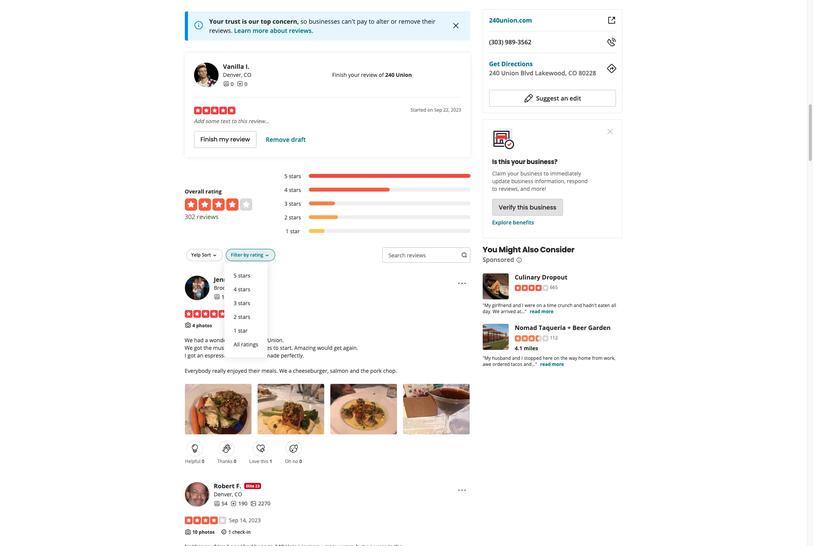 Task type: describe. For each thing, give the bounding box(es) containing it.
(0 reactions) element for helpful 0
[[202, 459, 204, 465]]

their inside so businesses can't pay to alter or remove their reviews.
[[422, 17, 436, 26]]

enjoyed
[[227, 368, 247, 375]]

more inside info alert
[[253, 26, 268, 35]]

read more link for taqueria
[[540, 361, 564, 368]]

(0 reactions) element for thanks 0
[[234, 459, 236, 465]]

all
[[234, 341, 240, 348]]

1 vertical spatial business
[[512, 178, 533, 185]]

culinary
[[515, 273, 541, 282]]

immediately
[[550, 170, 581, 177]]

photo of robert f. image
[[185, 483, 209, 507]]

concern,
[[273, 17, 299, 26]]

0 horizontal spatial 4
[[192, 323, 195, 329]]

cakes
[[258, 345, 272, 352]]

respond
[[567, 178, 588, 185]]

stopped
[[524, 355, 542, 362]]

union.
[[267, 337, 284, 344]]

check-
[[232, 530, 247, 536]]

1 inside button
[[234, 327, 237, 334]]

1 vertical spatial your
[[511, 158, 526, 167]]

22,
[[443, 107, 450, 113]]

menu image
[[458, 486, 467, 495]]

home
[[579, 355, 591, 362]]

16 review v2 image
[[237, 81, 243, 87]]

your trust is our top concern,
[[209, 17, 299, 26]]

pork
[[370, 368, 382, 375]]

3562
[[518, 38, 532, 46]]

this for love this 1
[[261, 459, 268, 465]]

add
[[194, 117, 204, 125]]

from
[[592, 355, 603, 362]]

in
[[247, 530, 251, 536]]

16 review v2 image
[[231, 501, 237, 507]]

4 stars for 4 stars button
[[234, 286, 250, 293]]

i.
[[246, 62, 249, 71]]

rating inside popup button
[[250, 252, 263, 258]]

jennifer s. broomfield, co
[[214, 276, 252, 292]]

it
[[249, 352, 253, 360]]

16 friends v2 image for robert f.
[[214, 501, 220, 507]]

vanilla i. link
[[223, 62, 249, 71]]

2023 for robert f.
[[249, 517, 261, 525]]

espresso
[[205, 352, 227, 360]]

oh
[[285, 459, 291, 465]]

4 stars button
[[231, 283, 261, 297]]

sponsored
[[483, 256, 514, 264]]

1 horizontal spatial 240
[[385, 71, 395, 78]]

photo of jennifer s. image
[[185, 276, 209, 300]]

1 star for the 1 star button
[[234, 327, 248, 334]]

and…"
[[524, 361, 537, 368]]

stars for filter reviews by 2 stars rating element
[[289, 214, 301, 221]]

4 for 4 stars button
[[234, 286, 237, 293]]

girlfriend
[[492, 302, 512, 309]]

suggest an edit
[[536, 94, 581, 103]]

this for verify this business
[[518, 203, 528, 212]]

read for taqueria
[[540, 361, 551, 368]]

2 stars button
[[231, 310, 261, 324]]

we inside "my girlfriend and i were on a time crunch and hadn't eaten all day. we arrived at…"
[[493, 309, 500, 315]]

elite
[[246, 484, 254, 489]]

and inside is this your business? claim your business to immediately update business information, respond to reviews, and more!
[[521, 185, 530, 193]]

5 star rating image for started
[[194, 107, 235, 114]]

information,
[[535, 178, 566, 185]]

photos for 4 photos
[[196, 323, 212, 329]]

f.
[[236, 482, 241, 491]]

stars for 5 stars button
[[238, 272, 250, 279]]

"my for nomad
[[483, 355, 491, 362]]

star for the filter reviews by 1 star rating element
[[290, 228, 300, 235]]

10,
[[240, 310, 248, 318]]

robert f. link
[[214, 482, 241, 491]]

review for your
[[361, 71, 377, 78]]

close image
[[451, 21, 461, 30]]

so
[[301, 17, 307, 26]]

culinary dropout
[[515, 273, 568, 282]]

stars for 2 stars button at the left of page
[[238, 313, 250, 321]]

photos for 10 photos
[[199, 530, 215, 536]]

yelp sort
[[191, 252, 211, 258]]

the for we had a wonderful night at 240 union. we got the mussels and crab cakes to start. amazing would get again. i got an espresso martini. it was made perfectly.
[[204, 345, 212, 352]]

to down "update"
[[492, 185, 498, 193]]

190
[[238, 500, 248, 508]]

to up information,
[[544, 170, 549, 177]]

and right 'salmon'
[[350, 368, 359, 375]]

a inside we had a wonderful night at 240 union. we got the mussels and crab cakes to start. amazing would get again. i got an espresso martini. it was made perfectly.
[[205, 337, 208, 344]]

denver, for elite
[[214, 491, 233, 499]]

+
[[568, 324, 571, 332]]

update
[[492, 178, 510, 185]]

180
[[221, 294, 231, 301]]

blvd
[[521, 69, 534, 77]]

0 vertical spatial got
[[194, 345, 202, 352]]

3.5 star rating image
[[515, 336, 549, 342]]

lakewood,
[[535, 69, 567, 77]]

to inside so businesses can't pay to alter or remove their reviews.
[[369, 17, 375, 26]]

stars for 4 stars button
[[238, 286, 250, 293]]

culinary dropout image
[[483, 274, 509, 300]]

3 stars for 'filter reviews by 3 stars rating' element
[[284, 200, 301, 207]]

claim
[[492, 170, 506, 177]]

i inside we had a wonderful night at 240 union. we got the mussels and crab cakes to start. amazing would get again. i got an espresso martini. it was made perfectly.
[[185, 352, 186, 360]]

co for s.
[[244, 284, 252, 292]]

by
[[244, 252, 249, 258]]

(0 reactions) element for oh no 0
[[299, 459, 302, 465]]

businesses
[[309, 17, 340, 26]]

about
[[270, 26, 287, 35]]

0 vertical spatial your
[[348, 71, 360, 78]]

all ratings
[[234, 341, 258, 348]]

10 photos
[[192, 530, 215, 536]]

5 star rating image for aug
[[185, 310, 226, 318]]

taqueria
[[539, 324, 566, 332]]

1 horizontal spatial sep
[[434, 107, 442, 113]]

amazing
[[294, 345, 316, 352]]

the for everybody really enjoyed their meals. we a cheeseburger, salmon and the pork chop.
[[361, 368, 369, 375]]

2 vertical spatial your
[[508, 170, 519, 177]]

1 vertical spatial their
[[248, 368, 260, 375]]

54
[[221, 500, 228, 508]]

we right the meals.
[[279, 368, 287, 375]]

garden
[[588, 324, 611, 332]]

finish my review
[[200, 135, 250, 144]]

star for the 1 star button
[[238, 327, 248, 334]]

vanilla
[[223, 62, 244, 71]]

2 reviews. from the left
[[289, 26, 313, 35]]

16 camera v2 image
[[185, 323, 191, 329]]

is
[[242, 17, 247, 26]]

5 stars for filter reviews by 5 stars rating element
[[284, 173, 301, 180]]

24 external link v2 image
[[607, 16, 616, 25]]

4 star rating image for sep 14, 2023
[[185, 517, 226, 525]]

photos element
[[251, 500, 270, 508]]

0 right 16 review v2 image
[[244, 80, 248, 88]]

made
[[265, 352, 280, 360]]

"my girlfriend and i were on a time crunch and hadn't eaten all day. we arrived at…"
[[483, 302, 616, 315]]

0 right "no"
[[299, 459, 302, 465]]

crab
[[246, 345, 257, 352]]

0 horizontal spatial on
[[427, 107, 433, 113]]

remove
[[399, 17, 421, 26]]

had
[[194, 337, 204, 344]]

meals.
[[262, 368, 278, 375]]

an inside button
[[561, 94, 568, 103]]

jennifer
[[214, 276, 238, 284]]

read more link for dropout
[[530, 309, 554, 315]]

business?
[[527, 158, 558, 167]]

3 stars button
[[231, 297, 261, 310]]

suggest
[[536, 94, 559, 103]]

this left review…
[[238, 117, 247, 125]]

explore benefits link
[[492, 219, 534, 226]]

4 star rating image for 302 reviews
[[185, 199, 252, 211]]

salmon
[[330, 368, 348, 375]]

martini.
[[229, 352, 248, 360]]

again.
[[343, 345, 358, 352]]

240 inside we had a wonderful night at 240 union. we got the mussels and crab cakes to start. amazing would get again. i got an espresso martini. it was made perfectly.
[[257, 337, 266, 344]]

"my for culinary
[[483, 302, 491, 309]]

learn
[[234, 26, 251, 35]]

read more for taqueria
[[540, 361, 564, 368]]

3 for 3 stars 'button'
[[234, 300, 237, 307]]

some
[[205, 117, 219, 125]]

2 for filter reviews by 2 stars rating element
[[284, 214, 288, 221]]

16 check in v2 image
[[221, 529, 227, 536]]

665
[[550, 284, 558, 291]]

1 star for the filter reviews by 1 star rating element
[[286, 228, 300, 235]]

tacos
[[511, 361, 523, 368]]

filter reviews by 3 stars rating element
[[277, 200, 471, 208]]

filter reviews by 2 stars rating element
[[277, 214, 471, 222]]

you
[[483, 245, 498, 255]]

co for 23
[[235, 491, 242, 499]]

filter reviews by 5 stars rating element
[[277, 173, 471, 180]]

aug
[[229, 310, 239, 318]]

miles
[[524, 345, 538, 352]]

and inside "my husband and i stopped here on the way home from work, awe ordered tacos and…"
[[512, 355, 521, 362]]

2 stars for 2 stars button at the left of page
[[234, 313, 250, 321]]

broomfield,
[[214, 284, 243, 292]]



Task type: vqa. For each thing, say whether or not it's contained in the screenshot.
the husband
yes



Task type: locate. For each thing, give the bounding box(es) containing it.
their right remove
[[422, 17, 436, 26]]

reviews for 302 reviews
[[197, 213, 219, 221]]

i for nomad taqueria + beer garden
[[522, 355, 523, 362]]

0 right helpful
[[202, 459, 204, 465]]

is this your business? claim your business to immediately update business information, respond to reviews, and more!
[[492, 158, 588, 193]]

0 vertical spatial 2023
[[451, 107, 461, 113]]

2 vertical spatial 2023
[[249, 517, 261, 525]]

overall rating
[[185, 188, 222, 195]]

overall
[[185, 188, 204, 195]]

1 horizontal spatial (0 reactions) element
[[234, 459, 236, 465]]

1 vertical spatial the
[[561, 355, 568, 362]]

0 horizontal spatial 1 star
[[234, 327, 248, 334]]

0 horizontal spatial finish
[[200, 135, 218, 144]]

5 star rating image
[[194, 107, 235, 114], [185, 310, 226, 318]]

co down s.
[[244, 284, 252, 292]]

4 star rating image up the 10 photos
[[185, 517, 226, 525]]

0 vertical spatial read more
[[530, 309, 554, 315]]

nomad taqueria + beer garden image
[[483, 324, 509, 350]]

"my inside "my husband and i stopped here on the way home from work, awe ordered tacos and…"
[[483, 355, 491, 362]]

explore
[[492, 219, 512, 226]]

chop.
[[383, 368, 397, 375]]

your right claim at top
[[508, 170, 519, 177]]

robert
[[214, 482, 235, 491]]

a down the perfectly.
[[289, 368, 292, 375]]

and left the were
[[513, 302, 521, 309]]

this for is this your business? claim your business to immediately update business information, respond to reviews, and more!
[[499, 158, 510, 167]]

4 stars for the filter reviews by 4 stars rating element
[[284, 186, 301, 194]]

1 vertical spatial read more
[[540, 361, 564, 368]]

2 horizontal spatial 240
[[489, 69, 500, 77]]

1 vertical spatial read more link
[[540, 361, 564, 368]]

0 horizontal spatial an
[[197, 352, 203, 360]]

0 vertical spatial finish
[[332, 71, 347, 78]]

5 stars for 5 stars button
[[234, 272, 250, 279]]

0 horizontal spatial union
[[396, 71, 412, 78]]

0 vertical spatial 5 stars
[[284, 173, 301, 180]]

1 vertical spatial on
[[537, 302, 542, 309]]

5 star rating image up 4 photos
[[185, 310, 226, 318]]

draft
[[291, 135, 306, 144]]

a right had
[[205, 337, 208, 344]]

4 star rating image for 665
[[515, 285, 549, 291]]

read more up the taqueria
[[530, 309, 554, 315]]

sep left '22,'
[[434, 107, 442, 113]]

a left time
[[544, 302, 546, 309]]

0 horizontal spatial sep
[[229, 517, 238, 525]]

menu image
[[458, 279, 467, 288]]

(0 reactions) element
[[202, 459, 204, 465], [234, 459, 236, 465], [299, 459, 302, 465]]

"my husband and i stopped here on the way home from work, awe ordered tacos and…"
[[483, 355, 616, 368]]

a for enjoyed
[[289, 368, 292, 375]]

0 left 16 review v2 image
[[231, 80, 234, 88]]

0 vertical spatial 4
[[284, 186, 288, 194]]

240 down get at the top right of page
[[489, 69, 500, 77]]

co for i.
[[244, 71, 251, 78]]

5 stars down draft
[[284, 173, 301, 180]]

i inside "my husband and i stopped here on the way home from work, awe ordered tacos and…"
[[522, 355, 523, 362]]

stars for the filter reviews by 4 stars rating element
[[289, 186, 301, 194]]

sep left 14,
[[229, 517, 238, 525]]

1 horizontal spatial finish
[[332, 71, 347, 78]]

photos right 10
[[199, 530, 215, 536]]

0 vertical spatial friends element
[[223, 80, 234, 88]]

remove
[[266, 135, 290, 144]]

the inside "my husband and i stopped here on the way home from work, awe ordered tacos and…"
[[561, 355, 568, 362]]

0 vertical spatial the
[[204, 345, 212, 352]]

to right text
[[231, 117, 237, 125]]

this right is
[[499, 158, 510, 167]]

co inside the vanilla i. denver, co
[[244, 71, 251, 78]]

nomad taqueria + beer garden link
[[515, 324, 611, 332]]

3 (0 reactions) element from the left
[[299, 459, 302, 465]]

5 for 5 stars button
[[234, 272, 237, 279]]

240 inside get directions 240 union blvd lakewood, co 80228
[[489, 69, 500, 77]]

co
[[569, 69, 577, 77], [244, 71, 251, 78], [244, 284, 252, 292], [235, 491, 242, 499]]

our
[[249, 17, 259, 26]]

2 vertical spatial more
[[552, 361, 564, 368]]

16 info v2 image
[[516, 257, 522, 263]]

5
[[284, 173, 288, 180], [234, 272, 237, 279]]

elite 23 denver, co
[[214, 484, 260, 499]]

this up benefits
[[518, 203, 528, 212]]

0 horizontal spatial 240
[[257, 337, 266, 344]]

add some text to this review…
[[194, 117, 269, 125]]

co left 80228
[[569, 69, 577, 77]]

business down business?
[[521, 170, 543, 177]]

2 vertical spatial 4
[[192, 323, 195, 329]]

review
[[361, 71, 377, 78], [230, 135, 250, 144]]

stars
[[289, 173, 301, 180], [289, 186, 301, 194], [289, 200, 301, 207], [289, 214, 301, 221], [238, 272, 250, 279], [238, 286, 250, 293], [238, 300, 250, 307], [238, 313, 250, 321]]

reviews element
[[237, 80, 248, 88], [234, 294, 248, 301], [231, 500, 248, 508]]

to inside we had a wonderful night at 240 union. we got the mussels and crab cakes to start. amazing would get again. i got an espresso martini. it was made perfectly.
[[273, 345, 279, 352]]

16 friends v2 image left 16 review v2 image
[[223, 81, 229, 87]]

2
[[284, 214, 288, 221], [234, 313, 237, 321]]

star inside the filter reviews by 1 star rating element
[[290, 228, 300, 235]]

finish for finish my review
[[200, 135, 218, 144]]

read more left "way"
[[540, 361, 564, 368]]

0 vertical spatial rating
[[206, 188, 222, 195]]

2 vertical spatial on
[[554, 355, 560, 362]]

read more for dropout
[[530, 309, 554, 315]]

0 vertical spatial a
[[544, 302, 546, 309]]

time
[[547, 302, 557, 309]]

0 vertical spatial sep
[[434, 107, 442, 113]]

read right at…"
[[530, 309, 541, 315]]

16 camera v2 image
[[185, 529, 191, 536]]

3 stars inside 'filter reviews by 3 stars rating' element
[[284, 200, 301, 207]]

and left more!
[[521, 185, 530, 193]]

1 vertical spatial star
[[238, 327, 248, 334]]

top
[[261, 17, 271, 26]]

"my left girlfriend
[[483, 302, 491, 309]]

4 for the filter reviews by 4 stars rating element
[[284, 186, 288, 194]]

0 horizontal spatial a
[[205, 337, 208, 344]]

directions
[[502, 60, 533, 68]]

review for my
[[230, 135, 250, 144]]

23
[[255, 484, 260, 489]]

here
[[543, 355, 553, 362]]

240
[[489, 69, 500, 77], [385, 71, 395, 78], [257, 337, 266, 344]]

an inside we had a wonderful night at 240 union. we got the mussels and crab cakes to start. amazing would get again. i got an espresso martini. it was made perfectly.
[[197, 352, 203, 360]]

989-
[[505, 38, 518, 46]]

denver, inside the vanilla i. denver, co
[[223, 71, 242, 78]]

5 inside button
[[234, 272, 237, 279]]

4 star rating image down overall rating
[[185, 199, 252, 211]]

"my
[[483, 302, 491, 309], [483, 355, 491, 362]]

0 vertical spatial 3
[[284, 200, 288, 207]]

friends element left 16 review v2 icon
[[214, 500, 228, 508]]

3 for 'filter reviews by 3 stars rating' element
[[284, 200, 288, 207]]

"my left husband
[[483, 355, 491, 362]]

more for culinary
[[542, 309, 554, 315]]

3 inside 'button'
[[234, 300, 237, 307]]

sep 14, 2023
[[229, 517, 261, 525]]

we down 16 camera v2 icon
[[185, 345, 193, 352]]

0 vertical spatial 3 stars
[[284, 200, 301, 207]]

everybody
[[185, 368, 211, 375]]

filter by rating
[[231, 252, 263, 258]]

your right is
[[511, 158, 526, 167]]

to right pay
[[369, 17, 375, 26]]

denver, down the robert
[[214, 491, 233, 499]]

24 pencil v2 image
[[524, 94, 533, 103]]

1 (0 reactions) element from the left
[[202, 459, 204, 465]]

wonderful
[[209, 337, 235, 344]]

star inside the 1 star button
[[238, 327, 248, 334]]

helpful
[[185, 459, 201, 465]]

rating left 16 chevron down v2 image
[[250, 252, 263, 258]]

on right here
[[554, 355, 560, 362]]

1 vertical spatial more
[[542, 309, 554, 315]]

16 photos v2 image
[[251, 501, 257, 507]]

so businesses can't pay to alter or remove their reviews.
[[209, 17, 436, 35]]

3 stars
[[284, 200, 301, 207], [234, 300, 250, 307]]

eaten
[[598, 302, 610, 309]]

0 vertical spatial reviews element
[[237, 80, 248, 88]]

union inside get directions 240 union blvd lakewood, co 80228
[[501, 69, 519, 77]]

1 vertical spatial 4 star rating image
[[515, 285, 549, 291]]

1
[[286, 228, 289, 235], [234, 327, 237, 334], [270, 459, 272, 465], [229, 530, 231, 536]]

2 for 2 stars button at the left of page
[[234, 313, 237, 321]]

0 horizontal spatial reviews.
[[209, 26, 233, 35]]

4 stars inside button
[[234, 286, 250, 293]]

friends element containing 0
[[223, 80, 234, 88]]

to
[[369, 17, 375, 26], [231, 117, 237, 125], [544, 170, 549, 177], [492, 185, 498, 193], [273, 345, 279, 352]]

info alert
[[185, 11, 471, 40]]

1 horizontal spatial 2 stars
[[284, 214, 301, 221]]

the inside we had a wonderful night at 240 union. we got the mussels and crab cakes to start. amazing would get again. i got an espresso martini. it was made perfectly.
[[204, 345, 212, 352]]

yelp sort button
[[186, 249, 223, 261]]

on inside "my girlfriend and i were on a time crunch and hadn't eaten all day. we arrived at…"
[[537, 302, 542, 309]]

denver, inside elite 23 denver, co
[[214, 491, 233, 499]]

1 vertical spatial got
[[188, 352, 196, 360]]

1 horizontal spatial 1 star
[[286, 228, 300, 235]]

"my inside "my girlfriend and i were on a time crunch and hadn't eaten all day. we arrived at…"
[[483, 302, 491, 309]]

2 vertical spatial reviews element
[[231, 500, 248, 508]]

(0 reactions) element right helpful
[[202, 459, 204, 465]]

i left and…"
[[522, 355, 523, 362]]

arrived
[[501, 309, 516, 315]]

reviews element down elite 23 denver, co
[[231, 500, 248, 508]]

friends element
[[223, 80, 234, 88], [214, 294, 231, 301], [214, 500, 228, 508]]

an down had
[[197, 352, 203, 360]]

pay
[[357, 17, 367, 26]]

co down i.
[[244, 71, 251, 78]]

1 horizontal spatial 4 stars
[[284, 186, 301, 194]]

14,
[[240, 517, 247, 525]]

(0 reactions) element right "no"
[[299, 459, 302, 465]]

1 vertical spatial a
[[205, 337, 208, 344]]

2 vertical spatial 4 star rating image
[[185, 517, 226, 525]]

union down get directions link
[[501, 69, 519, 77]]

  text field
[[382, 248, 471, 263]]

16 chevron down v2 image
[[212, 253, 218, 259]]

this
[[238, 117, 247, 125], [499, 158, 510, 167], [518, 203, 528, 212], [261, 459, 268, 465]]

were
[[525, 302, 536, 309]]

1 vertical spatial friends element
[[214, 294, 231, 301]]

0 vertical spatial photos
[[196, 323, 212, 329]]

1 vertical spatial an
[[197, 352, 203, 360]]

a inside "my girlfriend and i were on a time crunch and hadn't eaten all day. we arrived at…"
[[544, 302, 546, 309]]

review…
[[248, 117, 269, 125]]

read for dropout
[[530, 309, 541, 315]]

would
[[317, 345, 333, 352]]

photos up had
[[196, 323, 212, 329]]

1 "my from the top
[[483, 302, 491, 309]]

0 horizontal spatial review
[[230, 135, 250, 144]]

16 friends v2 image
[[214, 294, 220, 300]]

1 horizontal spatial rating
[[250, 252, 263, 258]]

240 right at
[[257, 337, 266, 344]]

explore benefits
[[492, 219, 534, 226]]

co inside elite 23 denver, co
[[235, 491, 242, 499]]

ordered
[[493, 361, 510, 368]]

4.1
[[515, 345, 523, 352]]

friends element left 16 review v2 image
[[223, 80, 234, 88]]

stars for 3 stars 'button'
[[238, 300, 250, 307]]

2 horizontal spatial (0 reactions) element
[[299, 459, 302, 465]]

beer
[[573, 324, 587, 332]]

2 stars inside 2 stars button
[[234, 313, 250, 321]]

helpful 0
[[185, 459, 204, 465]]

read right and…"
[[540, 361, 551, 368]]

everybody really enjoyed their meals. we a cheeseburger, salmon and the pork chop.
[[185, 368, 397, 375]]

4 star rating image
[[185, 199, 252, 211], [515, 285, 549, 291], [185, 517, 226, 525]]

reviews element down the vanilla i. denver, co
[[237, 80, 248, 88]]

rating right overall
[[206, 188, 222, 195]]

0 vertical spatial read
[[530, 309, 541, 315]]

3 stars for 3 stars 'button'
[[234, 300, 250, 307]]

3
[[284, 200, 288, 207], [234, 300, 237, 307]]

and inside we had a wonderful night at 240 union. we got the mussels and crab cakes to start. amazing would get again. i got an espresso martini. it was made perfectly.
[[235, 345, 244, 352]]

4 inside button
[[234, 286, 237, 293]]

2 inside button
[[234, 313, 237, 321]]

work,
[[604, 355, 616, 362]]

and up the martini.
[[235, 345, 244, 352]]

(1 reaction) element
[[270, 459, 272, 465]]

s.
[[240, 276, 245, 284]]

0 right thanks
[[234, 459, 236, 465]]

stars for filter reviews by 5 stars rating element
[[289, 173, 301, 180]]

1 horizontal spatial 2
[[284, 214, 288, 221]]

friends element containing 54
[[214, 500, 228, 508]]

1 vertical spatial 4 stars
[[234, 286, 250, 293]]

1 horizontal spatial 3
[[284, 200, 288, 207]]

reviews element containing 190
[[231, 500, 248, 508]]

1 vertical spatial 3
[[234, 300, 237, 307]]

got
[[194, 345, 202, 352], [188, 352, 196, 360]]

reviews element for jennifer
[[234, 294, 248, 301]]

5 down remove draft "button"
[[284, 173, 288, 180]]

0 horizontal spatial the
[[204, 345, 212, 352]]

16 friends v2 image
[[223, 81, 229, 87], [214, 501, 220, 507]]

this left (1 reaction) element
[[261, 459, 268, 465]]

denver, down vanilla
[[223, 71, 242, 78]]

0 horizontal spatial 3 stars
[[234, 300, 250, 307]]

all ratings button
[[231, 338, 261, 352]]

remove draft button
[[266, 135, 306, 144]]

the up espresso
[[204, 345, 212, 352]]

i inside "my girlfriend and i were on a time crunch and hadn't eaten all day. we arrived at…"
[[522, 302, 524, 309]]

stars inside 'button'
[[238, 300, 250, 307]]

24 info v2 image
[[194, 21, 203, 30]]

culinary dropout link
[[515, 273, 568, 282]]

0 vertical spatial "my
[[483, 302, 491, 309]]

really
[[212, 368, 226, 375]]

hadn't
[[583, 302, 597, 309]]

1 vertical spatial 1 star
[[234, 327, 248, 334]]

2 stars for filter reviews by 2 stars rating element
[[284, 214, 301, 221]]

more down top
[[253, 26, 268, 35]]

2023 right 14,
[[249, 517, 261, 525]]

1 horizontal spatial reviews
[[407, 252, 426, 259]]

24 directions v2 image
[[607, 64, 616, 73]]

on right "started"
[[427, 107, 433, 113]]

reviews element containing 0
[[237, 80, 248, 88]]

read more link left "way"
[[540, 361, 564, 368]]

2023 right '22,'
[[451, 107, 461, 113]]

close image
[[606, 127, 615, 136]]

0 horizontal spatial 16 friends v2 image
[[214, 501, 220, 507]]

2 stars inside filter reviews by 2 stars rating element
[[284, 214, 301, 221]]

filter by rating button
[[226, 249, 275, 261]]

1 horizontal spatial 4
[[234, 286, 237, 293]]

business inside verify this business link
[[530, 203, 557, 212]]

0 vertical spatial read more link
[[530, 309, 554, 315]]

finish for finish your review of 240 union
[[332, 71, 347, 78]]

1 vertical spatial 5 star rating image
[[185, 310, 226, 318]]

their left the meals.
[[248, 368, 260, 375]]

finish my review link
[[194, 131, 257, 148]]

reviews for search reviews
[[407, 252, 426, 259]]

co inside get directions 240 union blvd lakewood, co 80228
[[569, 69, 577, 77]]

0 vertical spatial reviews
[[197, 213, 219, 221]]

got down had
[[194, 345, 202, 352]]

1 horizontal spatial reviews.
[[289, 26, 313, 35]]

1 horizontal spatial 5 stars
[[284, 173, 301, 180]]

1 vertical spatial rating
[[250, 252, 263, 258]]

0 vertical spatial business
[[521, 170, 543, 177]]

friends element containing 180
[[214, 294, 231, 301]]

reviews,
[[499, 185, 519, 193]]

16 friends v2 image left 54
[[214, 501, 220, 507]]

2 vertical spatial friends element
[[214, 500, 228, 508]]

we right day. on the bottom right
[[493, 309, 500, 315]]

1 horizontal spatial review
[[361, 71, 377, 78]]

all
[[612, 302, 616, 309]]

0 vertical spatial 4 stars
[[284, 186, 301, 194]]

and left 'hadn't'
[[574, 302, 582, 309]]

24 phone v2 image
[[607, 38, 616, 47]]

co inside jennifer s. broomfield, co
[[244, 284, 252, 292]]

(0 reactions) element right thanks
[[234, 459, 236, 465]]

1 vertical spatial denver,
[[214, 491, 233, 499]]

your left of
[[348, 71, 360, 78]]

0 horizontal spatial 5
[[234, 272, 237, 279]]

co down f.
[[235, 491, 242, 499]]

filter reviews by 4 stars rating element
[[277, 186, 471, 194]]

1 check-in
[[229, 530, 251, 536]]

reviews. inside so businesses can't pay to alter or remove their reviews.
[[209, 26, 233, 35]]

more left "way"
[[552, 361, 564, 368]]

1 reviews. from the left
[[209, 26, 233, 35]]

reviews element for vanilla
[[237, 80, 248, 88]]

1 vertical spatial 16 friends v2 image
[[214, 501, 220, 507]]

finish
[[332, 71, 347, 78], [200, 135, 218, 144]]

2 horizontal spatial the
[[561, 355, 568, 362]]

1 star
[[286, 228, 300, 235], [234, 327, 248, 334]]

denver, for vanilla
[[223, 71, 242, 78]]

0 horizontal spatial 3
[[234, 300, 237, 307]]

0 vertical spatial 16 friends v2 image
[[223, 81, 229, 87]]

dropout
[[542, 273, 568, 282]]

112
[[550, 335, 558, 342]]

on inside "my husband and i stopped here on the way home from work, awe ordered tacos and…"
[[554, 355, 560, 362]]

business down more!
[[530, 203, 557, 212]]

0 horizontal spatial their
[[248, 368, 260, 375]]

read more link up the taqueria
[[530, 309, 554, 315]]

1 vertical spatial 2
[[234, 313, 237, 321]]

0 horizontal spatial 4 stars
[[234, 286, 250, 293]]

5 stars up 4 stars button
[[234, 272, 250, 279]]

2 horizontal spatial on
[[554, 355, 560, 362]]

1 vertical spatial sep
[[229, 517, 238, 525]]

240 right of
[[385, 71, 395, 78]]

0 horizontal spatial (0 reactions) element
[[202, 459, 204, 465]]

search image
[[461, 252, 468, 258]]

more up the taqueria
[[542, 309, 554, 315]]

2023 for jennifer s.
[[249, 310, 261, 318]]

2 (0 reactions) element from the left
[[234, 459, 236, 465]]

business up the "reviews,"
[[512, 178, 533, 185]]

way
[[569, 355, 578, 362]]

friends element down broomfield,
[[214, 294, 231, 301]]

an left edit
[[561, 94, 568, 103]]

reviews right search
[[407, 252, 426, 259]]

2 horizontal spatial a
[[544, 302, 546, 309]]

16 chevron down v2 image
[[264, 253, 270, 259]]

on right the were
[[537, 302, 542, 309]]

0 horizontal spatial 5 stars
[[234, 272, 250, 279]]

10 photos link
[[192, 530, 215, 536]]

reviews element right the '180'
[[234, 294, 248, 301]]

or
[[391, 17, 397, 26]]

2023 right 10,
[[249, 310, 261, 318]]

3 stars inside 3 stars 'button'
[[234, 300, 250, 307]]

0 horizontal spatial 2
[[234, 313, 237, 321]]

1 vertical spatial 5
[[234, 272, 237, 279]]

80228
[[579, 69, 596, 77]]

reviews. down your
[[209, 26, 233, 35]]

5 for filter reviews by 5 stars rating element
[[284, 173, 288, 180]]

love
[[249, 459, 259, 465]]

photo of vanilla i. image
[[194, 63, 218, 87]]

sort
[[202, 252, 211, 258]]

reviews. down so
[[289, 26, 313, 35]]

1 star inside button
[[234, 327, 248, 334]]

2 vertical spatial the
[[361, 368, 369, 375]]

1 vertical spatial "my
[[483, 355, 491, 362]]

finish your review of 240 union
[[332, 71, 412, 78]]

2 "my from the top
[[483, 355, 491, 362]]

review right my
[[230, 135, 250, 144]]

we left had
[[185, 337, 193, 344]]

5 stars
[[284, 173, 301, 180], [234, 272, 250, 279]]

friends element for jennifer
[[214, 294, 231, 301]]

to down the union.
[[273, 345, 279, 352]]

a for and
[[544, 302, 546, 309]]

0 vertical spatial 1 star
[[286, 228, 300, 235]]

5 stars inside button
[[234, 272, 250, 279]]

stars for 'filter reviews by 3 stars rating' element
[[289, 200, 301, 207]]

1 vertical spatial reviews
[[407, 252, 426, 259]]

0 vertical spatial their
[[422, 17, 436, 26]]

4 star rating image down culinary
[[515, 285, 549, 291]]

i left the were
[[522, 302, 524, 309]]

friends element for vanilla
[[223, 80, 234, 88]]

0 horizontal spatial rating
[[206, 188, 222, 195]]

photos
[[196, 323, 212, 329], [199, 530, 215, 536]]

filter reviews by 1 star rating element
[[277, 228, 471, 235]]

1 vertical spatial review
[[230, 135, 250, 144]]

16 friends v2 image for vanilla i.
[[223, 81, 229, 87]]

search reviews
[[389, 252, 426, 259]]

stars inside button
[[238, 272, 250, 279]]

i for culinary dropout
[[522, 302, 524, 309]]

the left the pork
[[361, 368, 369, 375]]

5 left s.
[[234, 272, 237, 279]]

also
[[522, 245, 539, 255]]

i up everybody
[[185, 352, 186, 360]]

0 vertical spatial review
[[361, 71, 377, 78]]

more for nomad
[[552, 361, 564, 368]]

1 horizontal spatial star
[[290, 228, 300, 235]]

this inside is this your business? claim your business to immediately update business information, respond to reviews, and more!
[[499, 158, 510, 167]]

5 star rating image up some
[[194, 107, 235, 114]]

0 vertical spatial more
[[253, 26, 268, 35]]

and
[[521, 185, 530, 193], [513, 302, 521, 309], [574, 302, 582, 309], [235, 345, 244, 352], [512, 355, 521, 362], [350, 368, 359, 375]]

cheeseburger,
[[293, 368, 329, 375]]

review left of
[[361, 71, 377, 78]]



